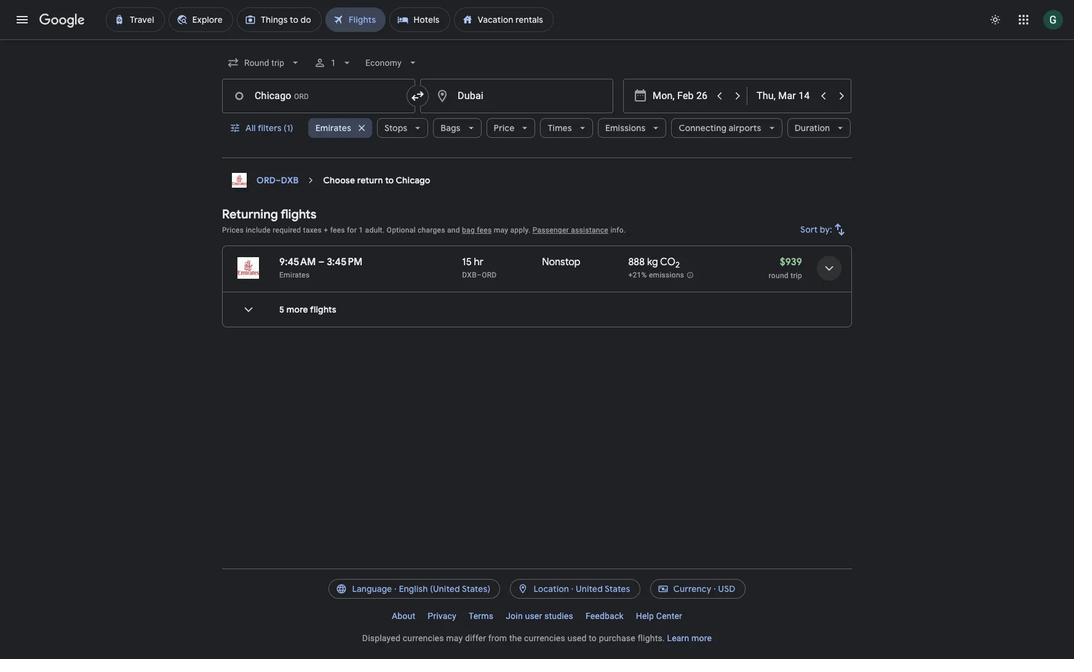 Task type: describe. For each thing, give the bounding box(es) containing it.
help
[[636, 611, 655, 621]]

terms link
[[463, 606, 500, 626]]

learn more link
[[668, 633, 712, 643]]

bags button
[[434, 113, 482, 143]]

join user studies link
[[500, 606, 580, 626]]

required
[[273, 226, 301, 235]]

apply.
[[511, 226, 531, 235]]

main menu image
[[15, 12, 30, 27]]

language
[[352, 584, 392, 595]]

differ
[[465, 633, 486, 643]]

$939
[[780, 256, 803, 268]]

charges
[[418, 226, 446, 235]]

taxes
[[303, 226, 322, 235]]

duration button
[[788, 113, 852, 143]]

Departure text field
[[653, 79, 710, 113]]

duration
[[795, 123, 831, 134]]

english (united states)
[[399, 584, 491, 595]]

(united
[[430, 584, 460, 595]]

by:
[[821, 224, 833, 235]]

leaves dubai international airport at 9:45 am on thursday, march 14 and arrives at o'hare international airport at 3:45 pm on thursday, march 14. element
[[280, 256, 363, 268]]

used
[[568, 633, 587, 643]]

english
[[399, 584, 428, 595]]

bags
[[441, 123, 461, 134]]

– inside 15 hr dxb – ord
[[477, 271, 482, 280]]

round
[[769, 271, 789, 280]]

co
[[661, 256, 676, 268]]

15
[[463, 256, 472, 268]]

change appearance image
[[981, 5, 1011, 34]]

to inside returning flights main content
[[385, 175, 394, 186]]

studies
[[545, 611, 574, 621]]

price button
[[487, 113, 536, 143]]

returning
[[222, 207, 278, 222]]

help center link
[[630, 606, 689, 626]]

888 kg co 2
[[629, 256, 680, 270]]

and
[[448, 226, 460, 235]]

choose
[[323, 175, 355, 186]]

feedback
[[586, 611, 624, 621]]

usd
[[719, 584, 736, 595]]

may inside returning flights main content
[[494, 226, 509, 235]]

the
[[510, 633, 522, 643]]

ord – dxb
[[257, 175, 299, 186]]

all filters (1)
[[246, 123, 294, 134]]

purchase
[[599, 633, 636, 643]]

join
[[506, 611, 523, 621]]

1 currencies from the left
[[403, 633, 444, 643]]

feedback link
[[580, 606, 630, 626]]

user
[[525, 611, 543, 621]]

from
[[489, 633, 507, 643]]

connecting airports button
[[672, 113, 783, 143]]

ord inside 15 hr dxb – ord
[[482, 271, 497, 280]]

states
[[605, 584, 631, 595]]

include
[[246, 226, 271, 235]]

passenger assistance button
[[533, 226, 609, 235]]

1 horizontal spatial to
[[589, 633, 597, 643]]

15 hr dxb – ord
[[463, 256, 497, 280]]

– for ord
[[276, 175, 281, 186]]

returning flights
[[222, 207, 317, 222]]

assistance
[[571, 226, 609, 235]]

kg
[[648, 256, 659, 268]]

center
[[657, 611, 683, 621]]

total duration 15 hr. element
[[463, 256, 543, 270]]

1 button
[[309, 48, 359, 78]]

choose return to chicago
[[323, 175, 431, 186]]

1 inside popup button
[[331, 58, 336, 68]]

connecting airports
[[679, 123, 762, 134]]

all filters (1) button
[[222, 113, 303, 143]]

prices
[[222, 226, 244, 235]]

price
[[494, 123, 515, 134]]

more inside returning flights main content
[[287, 304, 308, 315]]

bag fees button
[[462, 226, 492, 235]]

$939 round trip
[[769, 256, 803, 280]]

flight details. leaves dubai international airport at 9:45 am on thursday, march 14 and arrives at o'hare international airport at 3:45 pm on thursday, march 14. image
[[815, 254, 845, 283]]

2 currencies from the left
[[524, 633, 566, 643]]

9:45 am
[[280, 256, 316, 268]]

optional
[[387, 226, 416, 235]]

returning flights main content
[[222, 168, 853, 337]]

about link
[[386, 606, 422, 626]]



Task type: locate. For each thing, give the bounding box(es) containing it.
939 US dollars text field
[[780, 256, 803, 268]]

dxb inside 15 hr dxb – ord
[[463, 271, 477, 280]]

– down "hr"
[[477, 271, 482, 280]]

None text field
[[222, 79, 416, 113]]

nonstop flight. element
[[543, 256, 581, 270]]

displayed
[[362, 633, 401, 643]]

– left 3:45 pm
[[319, 256, 325, 268]]

airports
[[729, 123, 762, 134]]

may left the apply.
[[494, 226, 509, 235]]

may
[[494, 226, 509, 235], [446, 633, 463, 643]]

filters
[[258, 123, 282, 134]]

None text field
[[420, 79, 614, 113]]

(1)
[[284, 123, 294, 134]]

1 vertical spatial 1
[[359, 226, 363, 235]]

1 horizontal spatial –
[[319, 256, 325, 268]]

all
[[246, 123, 256, 134]]

Return text field
[[757, 79, 814, 113]]

1 vertical spatial to
[[589, 633, 597, 643]]

ord up returning flights
[[257, 175, 276, 186]]

join user studies
[[506, 611, 574, 621]]

0 vertical spatial –
[[276, 175, 281, 186]]

1 vertical spatial dxb
[[463, 271, 477, 280]]

emirates inside popup button
[[316, 123, 351, 134]]

0 horizontal spatial 1
[[331, 58, 336, 68]]

– inside the 9:45 am – 3:45 pm emirates
[[319, 256, 325, 268]]

dxb down 15
[[463, 271, 477, 280]]

sort by: button
[[796, 215, 853, 244]]

888
[[629, 256, 645, 268]]

connecting
[[679, 123, 727, 134]]

more
[[287, 304, 308, 315], [692, 633, 712, 643]]

None field
[[222, 52, 307, 74], [361, 52, 424, 74], [222, 52, 307, 74], [361, 52, 424, 74]]

emirates right (1)
[[316, 123, 351, 134]]

to
[[385, 175, 394, 186], [589, 633, 597, 643]]

swap origin and destination. image
[[411, 89, 425, 103]]

1 horizontal spatial currencies
[[524, 633, 566, 643]]

ord
[[257, 175, 276, 186], [482, 271, 497, 280]]

ord down "hr"
[[482, 271, 497, 280]]

emirates
[[316, 123, 351, 134], [280, 271, 310, 280]]

1 horizontal spatial ord
[[482, 271, 497, 280]]

passenger
[[533, 226, 569, 235]]

united states
[[576, 584, 631, 595]]

1 vertical spatial –
[[319, 256, 325, 268]]

nonstop
[[543, 256, 581, 268]]

0 horizontal spatial –
[[276, 175, 281, 186]]

return
[[358, 175, 383, 186]]

hr
[[474, 256, 484, 268]]

emissions
[[606, 123, 646, 134]]

1 fees from the left
[[330, 226, 345, 235]]

0 horizontal spatial fees
[[330, 226, 345, 235]]

0 horizontal spatial dxb
[[281, 175, 299, 186]]

fees
[[330, 226, 345, 235], [477, 226, 492, 235]]

currencies down join user studies link
[[524, 633, 566, 643]]

1 vertical spatial ord
[[482, 271, 497, 280]]

1 horizontal spatial emirates
[[316, 123, 351, 134]]

1 inside returning flights main content
[[359, 226, 363, 235]]

1 vertical spatial emirates
[[280, 271, 310, 280]]

Departure time: 9:45 AM. text field
[[280, 256, 316, 268]]

help center
[[636, 611, 683, 621]]

privacy
[[428, 611, 457, 621]]

– for 9:45 am
[[319, 256, 325, 268]]

emirates inside the 9:45 am – 3:45 pm emirates
[[280, 271, 310, 280]]

flights up required
[[281, 207, 317, 222]]

to right 'used' at the bottom of the page
[[589, 633, 597, 643]]

0 horizontal spatial emirates
[[280, 271, 310, 280]]

0 vertical spatial emirates
[[316, 123, 351, 134]]

9:45 am – 3:45 pm emirates
[[280, 256, 363, 280]]

0 horizontal spatial to
[[385, 175, 394, 186]]

5
[[280, 304, 285, 315]]

dxb for hr
[[463, 271, 477, 280]]

0 horizontal spatial more
[[287, 304, 308, 315]]

more right learn
[[692, 633, 712, 643]]

1 vertical spatial more
[[692, 633, 712, 643]]

2 fees from the left
[[477, 226, 492, 235]]

location
[[534, 584, 569, 595]]

5 more flights
[[280, 304, 337, 315]]

fees right 'bag'
[[477, 226, 492, 235]]

dxb up returning flights
[[281, 175, 299, 186]]

1 horizontal spatial fees
[[477, 226, 492, 235]]

1 vertical spatial flights
[[310, 304, 337, 315]]

– up returning flights
[[276, 175, 281, 186]]

to right return
[[385, 175, 394, 186]]

fees right the +
[[330, 226, 345, 235]]

flights
[[281, 207, 317, 222], [310, 304, 337, 315]]

2 horizontal spatial –
[[477, 271, 482, 280]]

none text field inside search field
[[222, 79, 416, 113]]

0 vertical spatial dxb
[[281, 175, 299, 186]]

none search field containing all filters (1)
[[222, 48, 853, 158]]

None search field
[[222, 48, 853, 158]]

united
[[576, 584, 603, 595]]

+
[[324, 226, 328, 235]]

times button
[[541, 113, 593, 143]]

stops button
[[377, 113, 429, 143]]

0 horizontal spatial may
[[446, 633, 463, 643]]

5 more flights image
[[234, 295, 263, 324]]

1
[[331, 58, 336, 68], [359, 226, 363, 235]]

0 vertical spatial ord
[[257, 175, 276, 186]]

dxb
[[281, 175, 299, 186], [463, 271, 477, 280]]

displayed currencies may differ from the currencies used to purchase flights. learn more
[[362, 633, 712, 643]]

0 vertical spatial may
[[494, 226, 509, 235]]

2
[[676, 260, 680, 270]]

emirates down 9:45 am
[[280, 271, 310, 280]]

sort by:
[[801, 224, 833, 235]]

sort
[[801, 224, 818, 235]]

currencies down privacy
[[403, 633, 444, 643]]

states)
[[462, 584, 491, 595]]

adult.
[[365, 226, 385, 235]]

Arrival time: 3:45 PM. text field
[[327, 256, 363, 268]]

privacy link
[[422, 606, 463, 626]]

0 vertical spatial more
[[287, 304, 308, 315]]

for
[[347, 226, 357, 235]]

currency
[[674, 584, 712, 595]]

0 vertical spatial 1
[[331, 58, 336, 68]]

1 horizontal spatial more
[[692, 633, 712, 643]]

may left differ
[[446, 633, 463, 643]]

0 horizontal spatial ord
[[257, 175, 276, 186]]

currencies
[[403, 633, 444, 643], [524, 633, 566, 643]]

+21% emissions
[[629, 271, 685, 280]]

emirates button
[[308, 113, 372, 143]]

1 horizontal spatial dxb
[[463, 271, 477, 280]]

bag
[[462, 226, 475, 235]]

times
[[548, 123, 572, 134]]

more right 5
[[287, 304, 308, 315]]

0 vertical spatial to
[[385, 175, 394, 186]]

chicago
[[396, 175, 431, 186]]

1 vertical spatial may
[[446, 633, 463, 643]]

1 horizontal spatial 1
[[359, 226, 363, 235]]

1 horizontal spatial may
[[494, 226, 509, 235]]

prices include required taxes + fees for 1 adult. optional charges and bag fees may apply. passenger assistance
[[222, 226, 609, 235]]

+21%
[[629, 271, 647, 280]]

3:45 pm
[[327, 256, 363, 268]]

2 vertical spatial –
[[477, 271, 482, 280]]

flights.
[[638, 633, 665, 643]]

dxb for –
[[281, 175, 299, 186]]

stops
[[385, 123, 408, 134]]

terms
[[469, 611, 494, 621]]

0 vertical spatial flights
[[281, 207, 317, 222]]

flights right 5
[[310, 304, 337, 315]]

learn
[[668, 633, 690, 643]]

0 horizontal spatial currencies
[[403, 633, 444, 643]]

emissions button
[[598, 113, 667, 143]]

about
[[392, 611, 416, 621]]



Task type: vqa. For each thing, say whether or not it's contained in the screenshot.
Zoom Out image
no



